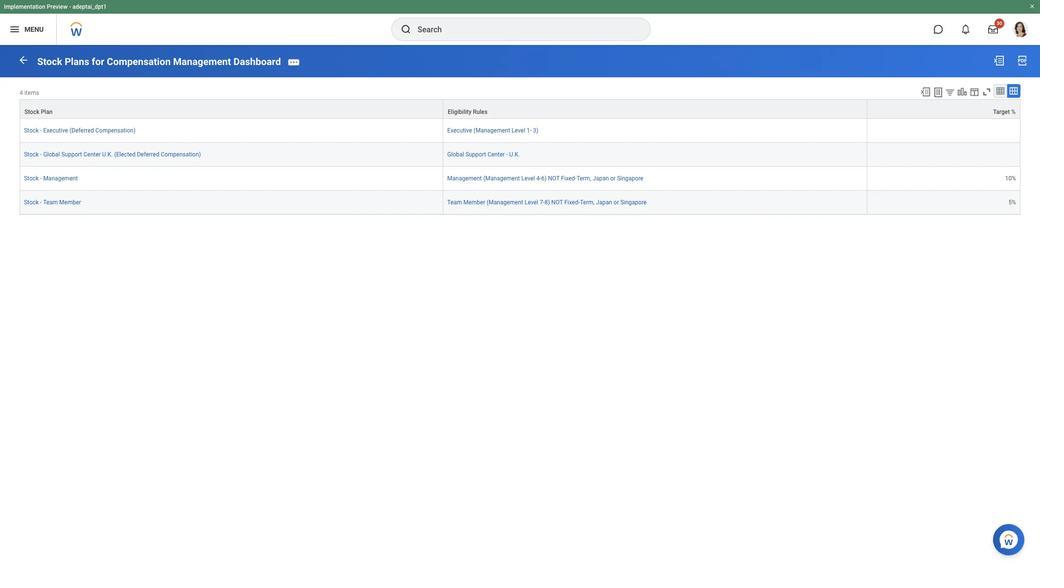 Task type: locate. For each thing, give the bounding box(es) containing it.
compensation)
[[95, 127, 136, 134], [161, 151, 201, 158]]

1 horizontal spatial compensation)
[[161, 151, 201, 158]]

5%
[[1009, 199, 1016, 206]]

1 horizontal spatial team
[[447, 199, 462, 206]]

team member (management level 7-8) not fixed-term, japan or singapore link
[[447, 197, 647, 206]]

management inside management (management level 4-6) not fixed-term, japan or singapore 'link'
[[447, 175, 482, 182]]

level inside 'link'
[[521, 175, 535, 182]]

stock plans for compensation management dashboard
[[37, 56, 281, 67]]

(management inside executive (management level 1- 3) link
[[474, 127, 510, 134]]

stock
[[37, 56, 62, 67], [24, 109, 39, 115], [24, 127, 39, 134], [24, 151, 39, 158], [24, 175, 39, 182], [24, 199, 39, 206]]

support down stock - executive (deferred compensation)
[[61, 151, 82, 158]]

1 executive from the left
[[43, 127, 68, 134]]

stock inside stock - team member link
[[24, 199, 39, 206]]

japan
[[593, 175, 609, 182], [596, 199, 612, 206]]

term,
[[577, 175, 591, 182], [580, 199, 595, 206]]

2 u.k. from the left
[[509, 151, 520, 158]]

1 member from the left
[[59, 199, 81, 206]]

2 vertical spatial level
[[525, 199, 538, 206]]

1 center from the left
[[84, 151, 101, 158]]

export to excel image left view printable version (pdf) icon
[[993, 55, 1005, 67]]

0 horizontal spatial management
[[43, 175, 78, 182]]

row containing stock plan
[[20, 99, 1021, 119]]

0 horizontal spatial team
[[43, 199, 58, 206]]

1 vertical spatial export to excel image
[[920, 86, 931, 97]]

4-
[[536, 175, 541, 182]]

stock inside stock plan popup button
[[24, 109, 39, 115]]

export to excel image inside toolbar
[[920, 86, 931, 97]]

not inside 'link'
[[548, 175, 560, 182]]

member down global support center - u.k.
[[464, 199, 485, 206]]

0 horizontal spatial center
[[84, 151, 101, 158]]

2 row from the top
[[20, 119, 1021, 143]]

singapore
[[617, 175, 644, 182], [621, 199, 647, 206]]

not right 6)
[[548, 175, 560, 182]]

2 cell from the top
[[867, 143, 1021, 167]]

export to excel image
[[993, 55, 1005, 67], [920, 86, 931, 97]]

executive
[[43, 127, 68, 134], [447, 127, 472, 134]]

executive down eligibility
[[447, 127, 472, 134]]

2 executive from the left
[[447, 127, 472, 134]]

(management down global support center - u.k.
[[483, 175, 520, 182]]

- right preview
[[69, 3, 71, 10]]

0 vertical spatial not
[[548, 175, 560, 182]]

stock up stock - team member link
[[24, 175, 39, 182]]

(elected
[[114, 151, 136, 158]]

1 vertical spatial or
[[614, 199, 619, 206]]

(management for management
[[483, 175, 520, 182]]

stock inside stock - executive (deferred compensation) link
[[24, 127, 39, 134]]

- for stock - global support center u.k. (elected deferred compensation)
[[40, 151, 42, 158]]

export to excel image left export to worksheets "icon"
[[920, 86, 931, 97]]

or
[[610, 175, 616, 182], [614, 199, 619, 206]]

u.k.
[[102, 151, 113, 158], [509, 151, 520, 158]]

0 vertical spatial compensation)
[[95, 127, 136, 134]]

1 horizontal spatial support
[[466, 151, 486, 158]]

term, right 6)
[[577, 175, 591, 182]]

level
[[512, 127, 525, 134], [521, 175, 535, 182], [525, 199, 538, 206]]

level left 4-
[[521, 175, 535, 182]]

toolbar inside stock plans for compensation management dashboard main content
[[916, 84, 1021, 99]]

compensation) inside stock - executive (deferred compensation) link
[[95, 127, 136, 134]]

4 items
[[20, 89, 39, 96]]

0 horizontal spatial executive
[[43, 127, 68, 134]]

(management for executive
[[474, 127, 510, 134]]

management (management level 4-6) not fixed-term, japan or singapore
[[447, 175, 644, 182]]

- for stock - team member
[[40, 199, 42, 206]]

compensation) right the 'deferred'
[[161, 151, 201, 158]]

support down executive (management level 1- 3)
[[466, 151, 486, 158]]

row containing stock - team member
[[20, 191, 1021, 215]]

0 horizontal spatial support
[[61, 151, 82, 158]]

justify image
[[9, 23, 21, 35]]

eligibility rules button
[[443, 100, 867, 118]]

1 vertical spatial (management
[[483, 175, 520, 182]]

items
[[24, 89, 39, 96]]

target %
[[993, 109, 1016, 115]]

stock plan
[[24, 109, 53, 115]]

team
[[43, 199, 58, 206], [447, 199, 462, 206]]

(management left 7- at right
[[487, 199, 523, 206]]

0 vertical spatial export to excel image
[[993, 55, 1005, 67]]

0 vertical spatial level
[[512, 127, 525, 134]]

compensation) up stock - global support center u.k. (elected deferred compensation) link
[[95, 127, 136, 134]]

4 row from the top
[[20, 167, 1021, 191]]

member down stock - management
[[59, 199, 81, 206]]

toolbar
[[916, 84, 1021, 99]]

stock plan button
[[20, 100, 443, 118]]

stock - management link
[[24, 173, 78, 182]]

search image
[[400, 23, 412, 35]]

eligibility rules
[[448, 109, 488, 115]]

global support center - u.k. link
[[447, 149, 520, 158]]

stock up stock - management link
[[24, 151, 39, 158]]

management
[[173, 56, 231, 67], [43, 175, 78, 182], [447, 175, 482, 182]]

1 horizontal spatial global
[[447, 151, 464, 158]]

deferred
[[137, 151, 159, 158]]

stock down stock - management
[[24, 199, 39, 206]]

cell
[[867, 119, 1021, 143], [867, 143, 1021, 167]]

1 horizontal spatial executive
[[447, 127, 472, 134]]

stock - executive (deferred compensation) link
[[24, 125, 136, 134]]

- up stock - team member link
[[40, 175, 42, 182]]

stock - team member
[[24, 199, 81, 206]]

fixed-
[[561, 175, 577, 182], [565, 199, 580, 206]]

2 vertical spatial (management
[[487, 199, 523, 206]]

global up stock - management link
[[43, 151, 60, 158]]

compensation
[[107, 56, 171, 67]]

2 support from the left
[[466, 151, 486, 158]]

0 vertical spatial fixed-
[[561, 175, 577, 182]]

(management
[[474, 127, 510, 134], [483, 175, 520, 182], [487, 199, 523, 206]]

1 support from the left
[[61, 151, 82, 158]]

center
[[84, 151, 101, 158], [488, 151, 505, 158]]

(deferred
[[70, 127, 94, 134]]

export to worksheets image
[[933, 86, 944, 98]]

- up stock - management link
[[40, 151, 42, 158]]

for
[[92, 56, 104, 67]]

eligibility
[[448, 109, 472, 115]]

0 horizontal spatial global
[[43, 151, 60, 158]]

- down stock - management
[[40, 199, 42, 206]]

stock left plan
[[24, 109, 39, 115]]

member
[[59, 199, 81, 206], [464, 199, 485, 206]]

fixed- right 6)
[[561, 175, 577, 182]]

0 horizontal spatial export to excel image
[[920, 86, 931, 97]]

expand table image
[[1009, 86, 1019, 96]]

stock down stock plan
[[24, 127, 39, 134]]

global down eligibility
[[447, 151, 464, 158]]

1 horizontal spatial member
[[464, 199, 485, 206]]

1 horizontal spatial u.k.
[[509, 151, 520, 158]]

0 vertical spatial singapore
[[617, 175, 644, 182]]

1 vertical spatial not
[[552, 199, 563, 206]]

stock inside stock - global support center u.k. (elected deferred compensation) link
[[24, 151, 39, 158]]

stock inside stock - management link
[[24, 175, 39, 182]]

- inside the menu banner
[[69, 3, 71, 10]]

cell for u.k.
[[867, 143, 1021, 167]]

menu banner
[[0, 0, 1040, 45]]

1 horizontal spatial export to excel image
[[993, 55, 1005, 67]]

implementation preview -   adeptai_dpt1
[[4, 3, 107, 10]]

fixed- right 8)
[[565, 199, 580, 206]]

row containing stock - global support center u.k. (elected deferred compensation)
[[20, 143, 1021, 167]]

0 vertical spatial or
[[610, 175, 616, 182]]

(management inside management (management level 4-6) not fixed-term, japan or singapore 'link'
[[483, 175, 520, 182]]

5 row from the top
[[20, 191, 1021, 215]]

executive down plan
[[43, 127, 68, 134]]

stock for stock - executive (deferred compensation)
[[24, 127, 39, 134]]

center down executive (management level 1- 3)
[[488, 151, 505, 158]]

singapore inside 'link'
[[617, 175, 644, 182]]

- down executive (management level 1- 3)
[[506, 151, 508, 158]]

-
[[69, 3, 71, 10], [40, 127, 42, 134], [40, 151, 42, 158], [506, 151, 508, 158], [40, 175, 42, 182], [40, 199, 42, 206]]

0 horizontal spatial member
[[59, 199, 81, 206]]

global
[[43, 151, 60, 158], [447, 151, 464, 158]]

not right 8)
[[552, 199, 563, 206]]

fixed- inside 'link'
[[561, 175, 577, 182]]

1 vertical spatial compensation)
[[161, 151, 201, 158]]

view printable version (pdf) image
[[1017, 55, 1029, 67]]

row
[[20, 99, 1021, 119], [20, 119, 1021, 143], [20, 143, 1021, 167], [20, 167, 1021, 191], [20, 191, 1021, 215]]

1 row from the top
[[20, 99, 1021, 119]]

level left 1- on the top right of the page
[[512, 127, 525, 134]]

target % button
[[867, 100, 1020, 118]]

0 vertical spatial term,
[[577, 175, 591, 182]]

term, right 8)
[[580, 199, 595, 206]]

2 horizontal spatial management
[[447, 175, 482, 182]]

stock right previous page image
[[37, 56, 62, 67]]

0 vertical spatial (management
[[474, 127, 510, 134]]

1 global from the left
[[43, 151, 60, 158]]

0 horizontal spatial compensation)
[[95, 127, 136, 134]]

3 row from the top
[[20, 143, 1021, 167]]

6)
[[541, 175, 547, 182]]

not
[[548, 175, 560, 182], [552, 199, 563, 206]]

support
[[61, 151, 82, 158], [466, 151, 486, 158]]

0 horizontal spatial u.k.
[[102, 151, 113, 158]]

- for stock - management
[[40, 175, 42, 182]]

0 vertical spatial japan
[[593, 175, 609, 182]]

1 vertical spatial singapore
[[621, 199, 647, 206]]

support inside stock - global support center u.k. (elected deferred compensation) link
[[61, 151, 82, 158]]

1 horizontal spatial center
[[488, 151, 505, 158]]

8)
[[545, 199, 550, 206]]

level left 7- at right
[[525, 199, 538, 206]]

(management down rules
[[474, 127, 510, 134]]

1 cell from the top
[[867, 119, 1021, 143]]

center down (deferred
[[84, 151, 101, 158]]

stock for stock - global support center u.k. (elected deferred compensation)
[[24, 151, 39, 158]]

- down stock plan
[[40, 127, 42, 134]]

row containing stock - executive (deferred compensation)
[[20, 119, 1021, 143]]

1 vertical spatial level
[[521, 175, 535, 182]]



Task type: describe. For each thing, give the bounding box(es) containing it.
rules
[[473, 109, 488, 115]]

menu
[[24, 25, 44, 33]]

plans
[[65, 56, 89, 67]]

executive (management level 1- 3)
[[447, 127, 539, 134]]

cell for 3)
[[867, 119, 1021, 143]]

1-
[[527, 127, 532, 134]]

implementation
[[4, 3, 45, 10]]

previous page image
[[18, 54, 29, 66]]

inbox large image
[[988, 24, 998, 34]]

stock for stock - team member
[[24, 199, 39, 206]]

- for stock - executive (deferred compensation)
[[40, 127, 42, 134]]

stock for stock plan
[[24, 109, 39, 115]]

%
[[1012, 109, 1016, 115]]

fullscreen image
[[982, 86, 992, 97]]

stock plans for compensation management dashboard main content
[[0, 45, 1040, 224]]

or inside 'link'
[[610, 175, 616, 182]]

2 global from the left
[[447, 151, 464, 158]]

1 vertical spatial fixed-
[[565, 199, 580, 206]]

stock - global support center u.k. (elected deferred compensation)
[[24, 151, 201, 158]]

7-
[[540, 199, 545, 206]]

stock plans for compensation management dashboard link
[[37, 56, 281, 67]]

profile logan mcneil image
[[1013, 22, 1029, 39]]

stock - executive (deferred compensation)
[[24, 127, 136, 134]]

stock - management
[[24, 175, 78, 182]]

export to excel image for export to worksheets "icon"
[[920, 86, 931, 97]]

2 center from the left
[[488, 151, 505, 158]]

close environment banner image
[[1030, 3, 1035, 9]]

adeptai_dpt1
[[72, 3, 107, 10]]

team member (management level 7-8) not fixed-term, japan or singapore
[[447, 199, 647, 206]]

row containing stock - management
[[20, 167, 1021, 191]]

plan
[[41, 109, 53, 115]]

10%
[[1005, 175, 1016, 182]]

executive (management level 1- 3) link
[[447, 125, 539, 134]]

1 u.k. from the left
[[102, 151, 113, 158]]

select to filter grid data image
[[945, 87, 956, 97]]

export to excel image for view printable version (pdf) icon
[[993, 55, 1005, 67]]

global support center - u.k.
[[447, 151, 520, 158]]

notifications large image
[[961, 24, 971, 34]]

menu button
[[0, 14, 56, 45]]

1 team from the left
[[43, 199, 58, 206]]

management (management level 4-6) not fixed-term, japan or singapore link
[[447, 173, 644, 182]]

stock for stock - management
[[24, 175, 39, 182]]

1 vertical spatial japan
[[596, 199, 612, 206]]

30
[[997, 21, 1003, 26]]

level for 1-
[[512, 127, 525, 134]]

4
[[20, 89, 23, 96]]

Search Workday  search field
[[418, 19, 630, 40]]

dashboard
[[234, 56, 281, 67]]

(management inside team member (management level 7-8) not fixed-term, japan or singapore link
[[487, 199, 523, 206]]

2 member from the left
[[464, 199, 485, 206]]

level for 4-
[[521, 175, 535, 182]]

30 button
[[983, 19, 1005, 40]]

expand/collapse chart image
[[957, 86, 968, 97]]

stock for stock plans for compensation management dashboard
[[37, 56, 62, 67]]

stock - global support center u.k. (elected deferred compensation) link
[[24, 149, 201, 158]]

target
[[993, 109, 1010, 115]]

stock - team member link
[[24, 197, 81, 206]]

table image
[[996, 86, 1006, 96]]

1 vertical spatial term,
[[580, 199, 595, 206]]

preview
[[47, 3, 68, 10]]

management inside stock - management link
[[43, 175, 78, 182]]

click to view/edit grid preferences image
[[969, 86, 980, 97]]

2 team from the left
[[447, 199, 462, 206]]

japan inside 'link'
[[593, 175, 609, 182]]

term, inside 'link'
[[577, 175, 591, 182]]

1 horizontal spatial management
[[173, 56, 231, 67]]

support inside global support center - u.k. link
[[466, 151, 486, 158]]

3)
[[533, 127, 539, 134]]

compensation) inside stock - global support center u.k. (elected deferred compensation) link
[[161, 151, 201, 158]]



Task type: vqa. For each thing, say whether or not it's contained in the screenshot.
topmost the inbox ICON
no



